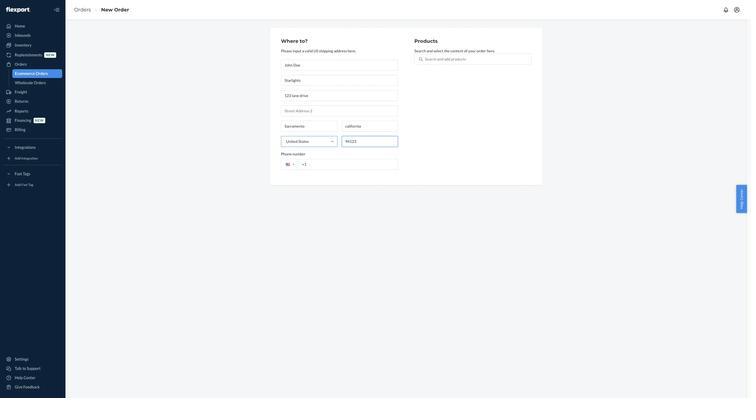 Task type: vqa. For each thing, say whether or not it's contained in the screenshot.
the middle Flexport
no



Task type: describe. For each thing, give the bounding box(es) containing it.
add fast tag link
[[3, 181, 62, 189]]

billing link
[[3, 126, 62, 134]]

fast inside add fast tag "link"
[[21, 183, 28, 187]]

talk to support button
[[3, 365, 62, 373]]

add fast tag
[[15, 183, 33, 187]]

reports
[[15, 109, 28, 114]]

give feedback button
[[3, 383, 62, 392]]

us
[[314, 49, 318, 53]]

add for add integration
[[15, 156, 21, 161]]

feedback
[[23, 385, 40, 390]]

replenishments
[[15, 53, 42, 57]]

search for search and select the content of your order here.
[[415, 49, 426, 53]]

wholesale orders
[[15, 81, 46, 85]]

wholesale
[[15, 81, 33, 85]]

City text field
[[281, 121, 337, 132]]

settings link
[[3, 355, 62, 364]]

financing
[[15, 118, 31, 123]]

new for replenishments
[[46, 53, 55, 57]]

ecommerce orders link
[[12, 69, 62, 78]]

0 horizontal spatial help
[[15, 376, 23, 380]]

reports link
[[3, 107, 62, 116]]

united states
[[286, 139, 309, 144]]

open account menu image
[[734, 7, 740, 13]]

help inside button
[[739, 201, 744, 209]]

ecommerce orders
[[15, 71, 48, 76]]

1 vertical spatial help center
[[15, 376, 35, 380]]

ecommerce
[[15, 71, 35, 76]]

united states: + 1 image
[[293, 164, 294, 165]]

First & Last Name text field
[[281, 60, 398, 71]]

1 (702) 123-4567 telephone field
[[281, 159, 398, 170]]

united
[[286, 139, 298, 144]]

search image
[[419, 57, 423, 61]]

and for select
[[427, 49, 433, 53]]

and for add
[[437, 57, 444, 61]]

freight link
[[3, 88, 62, 97]]

content
[[451, 49, 464, 53]]

integrations
[[15, 145, 36, 150]]

ZIP Code text field
[[342, 136, 398, 147]]

open notifications image
[[723, 7, 730, 13]]

wholesale orders link
[[12, 79, 62, 87]]

to?
[[300, 38, 308, 44]]

your
[[468, 49, 476, 53]]

add for add fast tag
[[15, 183, 21, 187]]

order
[[477, 49, 486, 53]]

give feedback
[[15, 385, 40, 390]]

fast inside fast tags dropdown button
[[15, 172, 22, 176]]

phone
[[281, 152, 292, 156]]

tag
[[28, 183, 33, 187]]

inbounds
[[15, 33, 31, 38]]

products
[[415, 38, 438, 44]]

integration
[[21, 156, 38, 161]]

new
[[101, 7, 113, 13]]

integrations button
[[3, 143, 62, 152]]

number
[[293, 152, 306, 156]]



Task type: locate. For each thing, give the bounding box(es) containing it.
help center
[[739, 189, 744, 209], [15, 376, 35, 380]]

and left add at the top of the page
[[437, 57, 444, 61]]

close navigation image
[[53, 7, 60, 13]]

fast left tag
[[21, 183, 28, 187]]

Street Address 2 text field
[[281, 106, 398, 116]]

new down inventory link
[[46, 53, 55, 57]]

fast left tags
[[15, 172, 22, 176]]

0 vertical spatial help center
[[739, 189, 744, 209]]

0 horizontal spatial help center
[[15, 376, 35, 380]]

give
[[15, 385, 23, 390]]

here. right order
[[487, 49, 495, 53]]

where
[[281, 38, 299, 44]]

order
[[114, 7, 129, 13]]

0 horizontal spatial and
[[427, 49, 433, 53]]

home link
[[3, 22, 62, 31]]

and
[[427, 49, 433, 53], [437, 57, 444, 61]]

orders up wholesale orders link
[[36, 71, 48, 76]]

orders left new
[[74, 7, 91, 13]]

add
[[15, 156, 21, 161], [15, 183, 21, 187]]

0 vertical spatial new
[[46, 53, 55, 57]]

support
[[27, 367, 41, 371]]

fast tags
[[15, 172, 30, 176]]

1 vertical spatial help
[[15, 376, 23, 380]]

inventory link
[[3, 41, 62, 50]]

0 horizontal spatial orders link
[[3, 60, 62, 69]]

orders link up ecommerce orders
[[3, 60, 62, 69]]

1 vertical spatial center
[[24, 376, 35, 380]]

orders link
[[74, 7, 91, 13], [3, 60, 62, 69]]

valid
[[305, 49, 313, 53]]

0 vertical spatial and
[[427, 49, 433, 53]]

orders inside the breadcrumbs navigation
[[74, 7, 91, 13]]

1 here. from the left
[[348, 49, 356, 53]]

0 horizontal spatial center
[[24, 376, 35, 380]]

Street Address text field
[[281, 90, 398, 101]]

here. right address
[[348, 49, 356, 53]]

1 horizontal spatial and
[[437, 57, 444, 61]]

the
[[444, 49, 450, 53]]

orders up the ecommerce
[[15, 62, 27, 67]]

search up search image
[[415, 49, 426, 53]]

0 vertical spatial center
[[739, 189, 744, 201]]

0 horizontal spatial here.
[[348, 49, 356, 53]]

add integration link
[[3, 154, 62, 163]]

0 vertical spatial orders link
[[74, 7, 91, 13]]

1 vertical spatial new
[[35, 119, 44, 123]]

please
[[281, 49, 292, 53]]

1 horizontal spatial new
[[46, 53, 55, 57]]

of
[[464, 49, 468, 53]]

help center link
[[3, 374, 62, 383]]

input
[[293, 49, 302, 53]]

search and select the content of your order here.
[[415, 49, 495, 53]]

where to?
[[281, 38, 308, 44]]

fast
[[15, 172, 22, 176], [21, 183, 28, 187]]

phone number
[[281, 152, 306, 156]]

0 horizontal spatial new
[[35, 119, 44, 123]]

settings
[[15, 357, 29, 362]]

add integration
[[15, 156, 38, 161]]

1 vertical spatial add
[[15, 183, 21, 187]]

new down the reports link
[[35, 119, 44, 123]]

add
[[444, 57, 451, 61]]

State text field
[[342, 121, 398, 132]]

home
[[15, 24, 25, 28]]

new order link
[[101, 7, 129, 13]]

here.
[[348, 49, 356, 53], [487, 49, 495, 53]]

0 vertical spatial add
[[15, 156, 21, 161]]

inventory
[[15, 43, 31, 47]]

Company name text field
[[281, 75, 398, 86]]

0 vertical spatial help
[[739, 201, 744, 209]]

1 add from the top
[[15, 156, 21, 161]]

add down fast tags
[[15, 183, 21, 187]]

please input a valid us shipping address here.
[[281, 49, 356, 53]]

fast tags button
[[3, 170, 62, 178]]

orders link left new
[[74, 7, 91, 13]]

states
[[298, 139, 309, 144]]

products
[[451, 57, 466, 61]]

1 horizontal spatial help center
[[739, 189, 744, 209]]

returns link
[[3, 97, 62, 106]]

inbounds link
[[3, 31, 62, 40]]

add inside "link"
[[15, 183, 21, 187]]

1 horizontal spatial help
[[739, 201, 744, 209]]

new order
[[101, 7, 129, 13]]

add left integration
[[15, 156, 21, 161]]

a
[[302, 49, 304, 53]]

tags
[[23, 172, 30, 176]]

breadcrumbs navigation
[[70, 2, 133, 18]]

talk
[[15, 367, 22, 371]]

orders down ecommerce orders link
[[34, 81, 46, 85]]

orders
[[74, 7, 91, 13], [15, 62, 27, 67], [36, 71, 48, 76], [34, 81, 46, 85]]

search
[[415, 49, 426, 53], [425, 57, 437, 61]]

new
[[46, 53, 55, 57], [35, 119, 44, 123]]

shipping
[[319, 49, 333, 53]]

2 here. from the left
[[487, 49, 495, 53]]

center
[[739, 189, 744, 201], [24, 376, 35, 380]]

1 horizontal spatial orders link
[[74, 7, 91, 13]]

center inside button
[[739, 189, 744, 201]]

and left select
[[427, 49, 433, 53]]

new for financing
[[35, 119, 44, 123]]

2 add from the top
[[15, 183, 21, 187]]

1 vertical spatial search
[[425, 57, 437, 61]]

1 vertical spatial fast
[[21, 183, 28, 187]]

help
[[739, 201, 744, 209], [15, 376, 23, 380]]

1 vertical spatial orders link
[[3, 60, 62, 69]]

1 vertical spatial and
[[437, 57, 444, 61]]

search right search image
[[425, 57, 437, 61]]

0 vertical spatial fast
[[15, 172, 22, 176]]

select
[[434, 49, 444, 53]]

1 horizontal spatial center
[[739, 189, 744, 201]]

help center inside button
[[739, 189, 744, 209]]

flexport logo image
[[6, 7, 31, 12]]

help center button
[[737, 185, 747, 213]]

talk to support
[[15, 367, 41, 371]]

address
[[334, 49, 347, 53]]

search and add products
[[425, 57, 466, 61]]

search for search and add products
[[425, 57, 437, 61]]

billing
[[15, 127, 26, 132]]

returns
[[15, 99, 28, 104]]

freight
[[15, 90, 27, 94]]

0 vertical spatial search
[[415, 49, 426, 53]]

to
[[22, 367, 26, 371]]

1 horizontal spatial here.
[[487, 49, 495, 53]]



